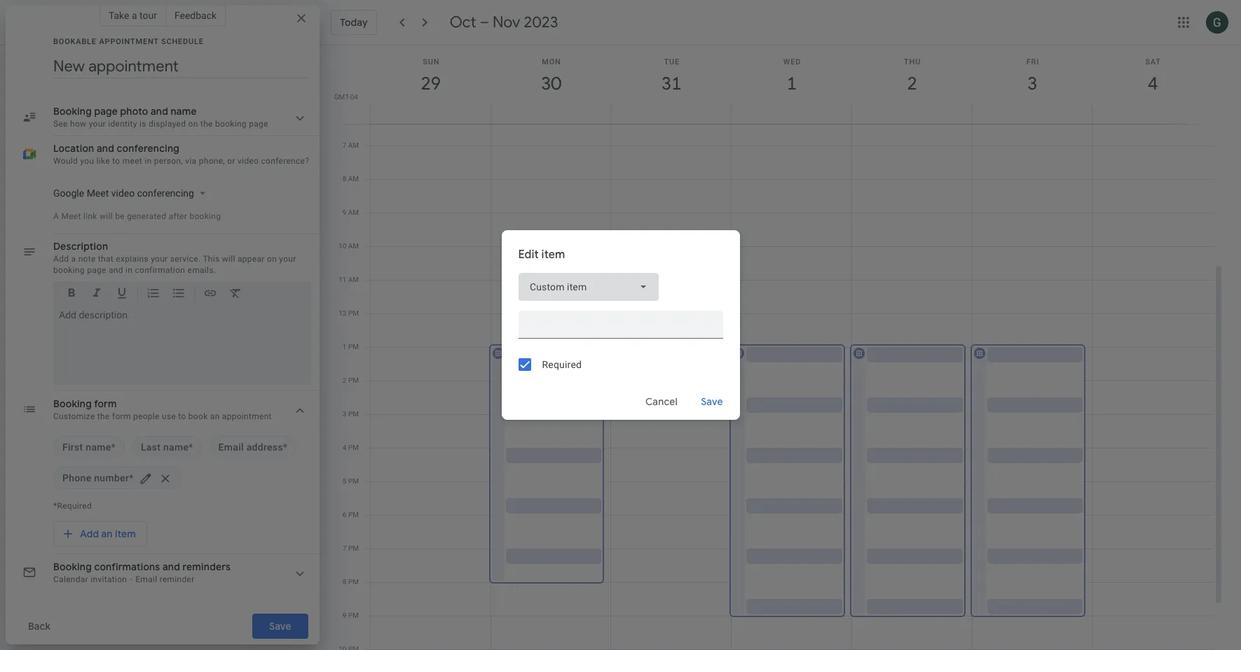 Task type: describe. For each thing, give the bounding box(es) containing it.
5
[[343, 478, 347, 486]]

4
[[343, 444, 347, 452]]

underline image
[[115, 287, 129, 303]]

2023
[[524, 13, 558, 32]]

bulleted list image
[[172, 287, 186, 303]]

address
[[246, 442, 283, 453]]

2 pm
[[343, 377, 359, 385]]

bookable
[[53, 37, 97, 46]]

booking form customize the form people use to book an appointment
[[53, 398, 272, 422]]

video
[[238, 156, 259, 166]]

this
[[203, 254, 220, 264]]

edit item
[[518, 248, 565, 262]]

book
[[188, 412, 208, 422]]

7 pm
[[343, 545, 359, 553]]

conference?
[[261, 156, 309, 166]]

emails.
[[187, 266, 216, 275]]

would
[[53, 156, 78, 166]]

remove formatting image
[[228, 287, 242, 303]]

cancel
[[645, 396, 677, 409]]

oct – nov 2023
[[450, 13, 558, 32]]

11
[[338, 276, 346, 284]]

schedule
[[161, 37, 204, 46]]

Custom item text field
[[518, 317, 723, 334]]

add inside description add a note that explains your service. this will appear on your booking page and in confirmation emails.
[[53, 254, 69, 264]]

edit item dialog
[[501, 231, 740, 420]]

04
[[350, 93, 358, 101]]

page
[[87, 266, 106, 275]]

bookable appointment schedule
[[53, 37, 204, 46]]

1 your from the left
[[151, 254, 168, 264]]

name for last name
[[163, 442, 189, 453]]

location and conferencing would you like to meet in person, via phone, or video conference?
[[53, 142, 309, 166]]

back button
[[17, 615, 62, 640]]

* for email address
[[283, 442, 287, 453]]

12
[[339, 310, 347, 317]]

4 column header from the left
[[731, 46, 852, 124]]

8 am
[[342, 175, 359, 183]]

appear
[[238, 254, 265, 264]]

will inside description add a note that explains your service. this will appear on your booking page and in confirmation emails.
[[222, 254, 235, 264]]

phone,
[[199, 156, 225, 166]]

confirmation
[[135, 266, 185, 275]]

3 column header from the left
[[611, 46, 732, 124]]

*required
[[53, 502, 92, 512]]

add an item
[[80, 528, 136, 541]]

required
[[542, 359, 582, 371]]

pm for 3 pm
[[348, 411, 359, 418]]

Add title text field
[[53, 56, 308, 77]]

save button
[[689, 385, 734, 419]]

add an item button
[[53, 522, 147, 547]]

am for 11 am
[[348, 276, 359, 284]]

9 pm
[[343, 612, 359, 620]]

list item containing phone number
[[53, 467, 182, 490]]

5 column header from the left
[[851, 46, 972, 124]]

formatting options toolbar
[[53, 282, 311, 311]]

conferencing
[[117, 142, 179, 155]]

–
[[480, 13, 489, 32]]

pm for 2 pm
[[348, 377, 359, 385]]

pm for 9 pm
[[348, 612, 359, 620]]

0 vertical spatial booking
[[189, 212, 221, 221]]

appointment
[[99, 37, 159, 46]]

meet
[[122, 156, 142, 166]]

today button
[[331, 10, 377, 35]]

7 am
[[342, 142, 359, 149]]

take a tour button
[[99, 4, 166, 27]]

am for 7 am
[[348, 142, 359, 149]]

on
[[267, 254, 277, 264]]

0 vertical spatial will
[[99, 212, 113, 221]]

am for 9 am
[[348, 209, 359, 217]]

or
[[227, 156, 235, 166]]

note
[[78, 254, 96, 264]]

like
[[96, 156, 110, 166]]

description add a note that explains your service. this will appear on your booking page and in confirmation emails.
[[53, 240, 296, 275]]

phone
[[62, 473, 91, 484]]

use
[[162, 412, 176, 422]]

be
[[115, 212, 125, 221]]

8 pm
[[343, 579, 359, 587]]

pm for 8 pm
[[348, 579, 359, 587]]

2
[[343, 377, 347, 385]]

description
[[53, 240, 108, 253]]

first name *
[[62, 442, 116, 453]]

10 am
[[338, 242, 359, 250]]

booking
[[53, 398, 92, 411]]

via
[[185, 156, 197, 166]]

last name *
[[141, 442, 193, 453]]

pm for 12 pm
[[348, 310, 359, 317]]

9 for 9 am
[[342, 209, 346, 217]]

8 for 8 am
[[342, 175, 346, 183]]

and inside location and conferencing would you like to meet in person, via phone, or video conference?
[[97, 142, 114, 155]]

8 for 8 pm
[[343, 579, 347, 587]]

pm for 4 pm
[[348, 444, 359, 452]]

cancel button
[[639, 385, 684, 419]]

you
[[80, 156, 94, 166]]



Task type: locate. For each thing, give the bounding box(es) containing it.
item inside dialog
[[541, 248, 565, 262]]

first
[[62, 442, 83, 453]]

pm
[[348, 310, 359, 317], [348, 343, 359, 351], [348, 377, 359, 385], [348, 411, 359, 418], [348, 444, 359, 452], [348, 478, 359, 486], [348, 512, 359, 519], [348, 545, 359, 553], [348, 579, 359, 587], [348, 612, 359, 620]]

booking inside description add a note that explains your service. this will appear on your booking page and in confirmation emails.
[[53, 266, 85, 275]]

8 pm from the top
[[348, 545, 359, 553]]

will left 'be'
[[99, 212, 113, 221]]

generated
[[127, 212, 166, 221]]

am for 8 am
[[348, 175, 359, 183]]

gmt-04
[[334, 93, 358, 101]]

insert link image
[[203, 287, 217, 303]]

a inside button
[[132, 10, 137, 21]]

pm right 5 at the left bottom
[[348, 478, 359, 486]]

in down conferencing
[[145, 156, 152, 166]]

1 pm from the top
[[348, 310, 359, 317]]

0 vertical spatial 8
[[342, 175, 346, 183]]

2 am from the top
[[348, 175, 359, 183]]

7 column header from the left
[[1092, 46, 1213, 124]]

booking right the after
[[189, 212, 221, 221]]

form up the the
[[94, 398, 117, 411]]

3 pm
[[343, 411, 359, 418]]

1 vertical spatial form
[[112, 412, 131, 422]]

item inside button
[[115, 528, 136, 541]]

phone number *
[[62, 473, 133, 484]]

pm for 5 pm
[[348, 478, 359, 486]]

1 9 from the top
[[342, 209, 346, 217]]

am
[[348, 142, 359, 149], [348, 175, 359, 183], [348, 209, 359, 217], [348, 242, 359, 250], [348, 276, 359, 284]]

1 horizontal spatial in
[[145, 156, 152, 166]]

will
[[99, 212, 113, 221], [222, 254, 235, 264]]

am up 8 am
[[348, 142, 359, 149]]

in inside location and conferencing would you like to meet in person, via phone, or video conference?
[[145, 156, 152, 166]]

1 horizontal spatial booking
[[189, 212, 221, 221]]

name right first
[[86, 442, 111, 453]]

0 vertical spatial and
[[97, 142, 114, 155]]

pm for 7 pm
[[348, 545, 359, 553]]

1 8 from the top
[[342, 175, 346, 183]]

list item containing email address
[[209, 437, 297, 459]]

list item up phone number *
[[53, 437, 125, 459]]

pm up 9 pm
[[348, 579, 359, 587]]

3 am from the top
[[348, 209, 359, 217]]

1 column header from the left
[[370, 46, 491, 124]]

grid containing gmt-04
[[325, 46, 1224, 651]]

service.
[[170, 254, 201, 264]]

today
[[340, 16, 368, 29]]

appointment
[[222, 412, 272, 422]]

None field
[[518, 273, 658, 301]]

take a tour
[[109, 10, 157, 21]]

pm down 8 pm
[[348, 612, 359, 620]]

2 your from the left
[[279, 254, 296, 264]]

0 vertical spatial an
[[210, 412, 220, 422]]

1 name from the left
[[86, 442, 111, 453]]

7 up 8 am
[[342, 142, 346, 149]]

2 9 from the top
[[343, 612, 347, 620]]

numbered list image
[[146, 287, 160, 303]]

location
[[53, 142, 94, 155]]

the
[[97, 412, 110, 422]]

pm right 2
[[348, 377, 359, 385]]

am down 7 am
[[348, 175, 359, 183]]

9 down 8 pm
[[343, 612, 347, 620]]

6
[[343, 512, 347, 519]]

an inside add an item button
[[101, 528, 113, 541]]

1 pm
[[343, 343, 359, 351]]

an right book
[[210, 412, 220, 422]]

0 horizontal spatial name
[[86, 442, 111, 453]]

0 vertical spatial a
[[132, 10, 137, 21]]

2 8 from the top
[[343, 579, 347, 587]]

6 pm
[[343, 512, 359, 519]]

name
[[86, 442, 111, 453], [163, 442, 189, 453]]

5 am from the top
[[348, 276, 359, 284]]

4 am from the top
[[348, 242, 359, 250]]

1 vertical spatial 8
[[343, 579, 347, 587]]

7 down 6
[[343, 545, 347, 553]]

am right 11
[[348, 276, 359, 284]]

grid
[[325, 46, 1224, 651]]

a
[[53, 212, 59, 221]]

9 up 10
[[342, 209, 346, 217]]

8
[[342, 175, 346, 183], [343, 579, 347, 587]]

6 column header from the left
[[972, 46, 1093, 124]]

pm right 1
[[348, 343, 359, 351]]

0 horizontal spatial to
[[112, 156, 120, 166]]

am for 10 am
[[348, 242, 359, 250]]

1 vertical spatial add
[[80, 528, 99, 541]]

1 vertical spatial an
[[101, 528, 113, 541]]

0 horizontal spatial will
[[99, 212, 113, 221]]

add
[[53, 254, 69, 264], [80, 528, 99, 541]]

0 vertical spatial in
[[145, 156, 152, 166]]

to inside the booking form customize the form people use to book an appointment
[[178, 412, 186, 422]]

gmt-
[[334, 93, 350, 101]]

1 vertical spatial 9
[[343, 612, 347, 620]]

pm right 6
[[348, 512, 359, 519]]

0 vertical spatial form
[[94, 398, 117, 411]]

last
[[141, 442, 161, 453]]

an down number
[[101, 528, 113, 541]]

1 vertical spatial to
[[178, 412, 186, 422]]

to right use
[[178, 412, 186, 422]]

11 am
[[338, 276, 359, 284]]

1 vertical spatial 7
[[343, 545, 347, 553]]

booking down 'note'
[[53, 266, 85, 275]]

in
[[145, 156, 152, 166], [125, 266, 133, 275]]

customize
[[53, 412, 95, 422]]

your up confirmation
[[151, 254, 168, 264]]

1 horizontal spatial name
[[163, 442, 189, 453]]

8 down 7 am
[[342, 175, 346, 183]]

6 pm from the top
[[348, 478, 359, 486]]

feedback
[[174, 10, 217, 21]]

take
[[109, 10, 129, 21]]

form
[[94, 398, 117, 411], [112, 412, 131, 422]]

pm right 3
[[348, 411, 359, 418]]

0 vertical spatial to
[[112, 156, 120, 166]]

back
[[28, 621, 51, 633]]

0 vertical spatial add
[[53, 254, 69, 264]]

form right the the
[[112, 412, 131, 422]]

Description text field
[[59, 310, 306, 380]]

5 pm
[[343, 478, 359, 486]]

1 vertical spatial a
[[71, 254, 76, 264]]

3 pm from the top
[[348, 377, 359, 385]]

pm right "12"
[[348, 310, 359, 317]]

1 horizontal spatial an
[[210, 412, 220, 422]]

add down *required
[[80, 528, 99, 541]]

an
[[210, 412, 220, 422], [101, 528, 113, 541]]

1 horizontal spatial item
[[541, 248, 565, 262]]

tour
[[139, 10, 157, 21]]

0 horizontal spatial an
[[101, 528, 113, 541]]

* for last name
[[189, 442, 193, 453]]

0 horizontal spatial a
[[71, 254, 76, 264]]

an inside the booking form customize the form people use to book an appointment
[[210, 412, 220, 422]]

1 7 from the top
[[342, 142, 346, 149]]

a left tour on the top left of the page
[[132, 10, 137, 21]]

feedback button
[[166, 4, 226, 27]]

1 horizontal spatial your
[[279, 254, 296, 264]]

item down number
[[115, 528, 136, 541]]

edit
[[518, 248, 539, 262]]

4 pm
[[343, 444, 359, 452]]

list item containing first name
[[53, 437, 125, 459]]

list item containing last name
[[132, 437, 202, 459]]

after
[[169, 212, 187, 221]]

0 vertical spatial item
[[541, 248, 565, 262]]

1 horizontal spatial a
[[132, 10, 137, 21]]

in inside description add a note that explains your service. this will appear on your booking page and in confirmation emails.
[[125, 266, 133, 275]]

2 pm from the top
[[348, 343, 359, 351]]

0 horizontal spatial item
[[115, 528, 136, 541]]

to inside location and conferencing would you like to meet in person, via phone, or video conference?
[[112, 156, 120, 166]]

1 vertical spatial and
[[109, 266, 123, 275]]

your right the on
[[279, 254, 296, 264]]

2 column header from the left
[[490, 46, 611, 124]]

list item
[[53, 437, 125, 459], [132, 437, 202, 459], [209, 437, 297, 459], [53, 467, 182, 490]]

5 pm from the top
[[348, 444, 359, 452]]

nov
[[493, 13, 520, 32]]

email address *
[[218, 442, 287, 453]]

2 7 from the top
[[343, 545, 347, 553]]

a left 'note'
[[71, 254, 76, 264]]

oct
[[450, 13, 476, 32]]

1 vertical spatial item
[[115, 528, 136, 541]]

add down description
[[53, 254, 69, 264]]

list item down the first name *
[[53, 467, 182, 490]]

9 am
[[342, 209, 359, 217]]

none field inside edit item dialog
[[518, 273, 658, 301]]

1 vertical spatial will
[[222, 254, 235, 264]]

9 for 9 pm
[[343, 612, 347, 620]]

9
[[342, 209, 346, 217], [343, 612, 347, 620]]

will right this
[[222, 254, 235, 264]]

7 for 7 pm
[[343, 545, 347, 553]]

am right 10
[[348, 242, 359, 250]]

1 horizontal spatial add
[[80, 528, 99, 541]]

pm for 1 pm
[[348, 343, 359, 351]]

list item down use
[[132, 437, 202, 459]]

to right like
[[112, 156, 120, 166]]

italic image
[[90, 287, 104, 303]]

0 vertical spatial 7
[[342, 142, 346, 149]]

person,
[[154, 156, 183, 166]]

name right last
[[163, 442, 189, 453]]

1 horizontal spatial to
[[178, 412, 186, 422]]

a inside description add a note that explains your service. this will appear on your booking page and in confirmation emails.
[[71, 254, 76, 264]]

1 horizontal spatial will
[[222, 254, 235, 264]]

that
[[98, 254, 114, 264]]

to
[[112, 156, 120, 166], [178, 412, 186, 422]]

link
[[83, 212, 97, 221]]

0 horizontal spatial your
[[151, 254, 168, 264]]

column header
[[370, 46, 491, 124], [490, 46, 611, 124], [611, 46, 732, 124], [731, 46, 852, 124], [851, 46, 972, 124], [972, 46, 1093, 124], [1092, 46, 1213, 124]]

meet
[[61, 212, 81, 221]]

7 pm from the top
[[348, 512, 359, 519]]

booking
[[189, 212, 221, 221], [53, 266, 85, 275]]

people
[[133, 412, 160, 422]]

* for first name
[[111, 442, 116, 453]]

pm down "6 pm"
[[348, 545, 359, 553]]

pm right 4
[[348, 444, 359, 452]]

save
[[701, 396, 723, 409]]

1 vertical spatial in
[[125, 266, 133, 275]]

7 for 7 am
[[342, 142, 346, 149]]

4 pm from the top
[[348, 411, 359, 418]]

1
[[343, 343, 347, 351]]

1 am from the top
[[348, 142, 359, 149]]

add inside button
[[80, 528, 99, 541]]

item
[[541, 248, 565, 262], [115, 528, 136, 541]]

1 vertical spatial booking
[[53, 266, 85, 275]]

list item down appointment
[[209, 437, 297, 459]]

2 name from the left
[[163, 442, 189, 453]]

bold image
[[64, 287, 78, 303]]

10 pm from the top
[[348, 612, 359, 620]]

a meet link will be generated after booking
[[53, 212, 221, 221]]

0 horizontal spatial in
[[125, 266, 133, 275]]

0 vertical spatial 9
[[342, 209, 346, 217]]

and up like
[[97, 142, 114, 155]]

and down that
[[109, 266, 123, 275]]

0 horizontal spatial add
[[53, 254, 69, 264]]

8 up 9 pm
[[343, 579, 347, 587]]

name for first name
[[86, 442, 111, 453]]

pm for 6 pm
[[348, 512, 359, 519]]

9 pm from the top
[[348, 579, 359, 587]]

am down 8 am
[[348, 209, 359, 217]]

0 horizontal spatial booking
[[53, 266, 85, 275]]

item right 'edit'
[[541, 248, 565, 262]]

and inside description add a note that explains your service. this will appear on your booking page and in confirmation emails.
[[109, 266, 123, 275]]

explains
[[116, 254, 148, 264]]

in down explains
[[125, 266, 133, 275]]

email
[[218, 442, 244, 453]]

10
[[338, 242, 346, 250]]



Task type: vqa. For each thing, say whether or not it's contained in the screenshot.
the 6 in the November 6 element
no



